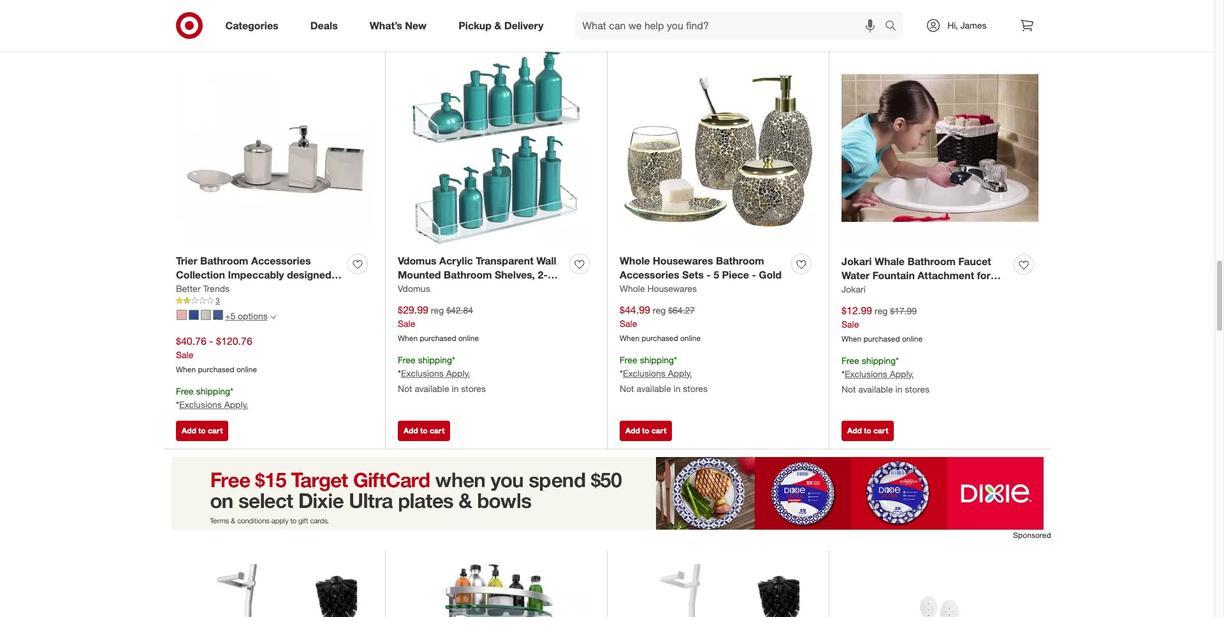 Task type: locate. For each thing, give the bounding box(es) containing it.
jokari whale bathroom faucet water fountain attachment for fun teeth brushing 3 pack image
[[842, 50, 1039, 247], [842, 50, 1039, 247]]

free shipping * * exclusions apply. not available in stores down $12.99 reg $17.99 sale when purchased online
[[842, 355, 930, 395]]

free down $44.99 reg $64.27 sale when purchased online
[[620, 354, 638, 365]]

in for $29.99
[[452, 383, 459, 394]]

exclusions down $29.99 reg $42.84 sale when purchased online
[[401, 368, 444, 379]]

free down $29.99 reg $42.84 sale when purchased online
[[398, 354, 416, 365]]

when down $44.99
[[620, 334, 640, 343]]

online down the $17.99
[[902, 334, 923, 344]]

online down $120.76
[[237, 365, 257, 374]]

exclusions apply. button down $12.99 reg $17.99 sale when purchased online
[[845, 368, 914, 381]]

0 horizontal spatial stores
[[461, 383, 486, 394]]

$44.99
[[620, 304, 650, 316]]

exclusions apply. button for $29.99
[[401, 367, 470, 380]]

pack down attachment
[[946, 284, 970, 297]]

exclusions down $40.76 - $120.76 sale when purchased online
[[179, 399, 222, 410]]

when down $12.99
[[842, 334, 862, 344]]

when down $29.99
[[398, 334, 418, 343]]

when for $44.99
[[620, 334, 640, 343]]

online inside $12.99 reg $17.99 sale when purchased online
[[902, 334, 923, 344]]

vdomus up 'mounted'
[[398, 254, 437, 267]]

$17.99
[[890, 306, 917, 316]]

exclusions apply. button
[[401, 367, 470, 380], [623, 367, 692, 380], [845, 368, 914, 381], [179, 398, 248, 411]]

1 whole from the top
[[620, 254, 650, 267]]

- left gold
[[752, 269, 756, 281]]

jokari inside jokari whale bathroom faucet water fountain attachment for fun teeth brushing 3 pack
[[842, 255, 872, 268]]

free shipping * * exclusions apply.
[[176, 386, 248, 410]]

jokari link
[[842, 283, 866, 296]]

$42.84
[[446, 305, 473, 316]]

$40.76 - $120.76 sale when purchased online
[[176, 335, 257, 374]]

bathroom for 5
[[716, 254, 764, 267]]

exclusions for $12.99
[[845, 368, 888, 379]]

shipping down $40.76 - $120.76 sale when purchased online
[[196, 386, 230, 397]]

free shipping * * exclusions apply. not available in stores
[[398, 354, 486, 394], [620, 354, 708, 394], [842, 355, 930, 395]]

free down $40.76 - $120.76 sale when purchased online
[[176, 386, 194, 397]]

shipping for $12.99
[[862, 355, 896, 366]]

3 down attachment
[[938, 284, 944, 297]]

apply. down $29.99 reg $42.84 sale when purchased online
[[446, 368, 470, 379]]

1 horizontal spatial reg
[[653, 305, 666, 316]]

sale inside $12.99 reg $17.99 sale when purchased online
[[842, 319, 859, 330]]

free shipping * * exclusions apply. not available in stores for $12.99
[[842, 355, 930, 395]]

free for $12.99
[[842, 355, 859, 366]]

to
[[198, 14, 206, 23], [420, 14, 428, 23], [642, 14, 650, 23], [864, 14, 872, 23], [198, 426, 206, 436], [420, 426, 428, 436], [642, 426, 650, 436], [864, 426, 872, 436]]

online inside $40.76 - $120.76 sale when purchased online
[[237, 365, 257, 374]]

online down "$42.84"
[[458, 334, 479, 343]]

trier bathroom accessories collection impeccably designed and crafted 100% stainless steel bath accessories set - better trends image
[[176, 50, 372, 246], [176, 50, 372, 246]]

reg
[[431, 305, 444, 316], [653, 305, 666, 316], [875, 306, 888, 316]]

pack down 'mounted'
[[398, 283, 422, 296]]

free down $12.99 reg $17.99 sale when purchased online
[[842, 355, 859, 366]]

shipping inside free shipping * * exclusions apply.
[[196, 386, 230, 397]]

0 horizontal spatial available
[[415, 383, 449, 394]]

0 vertical spatial whole
[[620, 254, 650, 267]]

exclusions apply. button down $44.99 reg $64.27 sale when purchased online
[[623, 367, 692, 380]]

faucet
[[959, 255, 991, 268]]

3
[[938, 284, 944, 297], [216, 296, 220, 306]]

in for $44.99
[[674, 383, 681, 394]]

0 vertical spatial jokari
[[842, 255, 872, 268]]

0 horizontal spatial in
[[452, 383, 459, 394]]

vdomus for vdomus
[[398, 283, 430, 294]]

sale
[[398, 318, 415, 329], [620, 318, 637, 329], [842, 319, 859, 330], [176, 350, 193, 360]]

vdomus inside the vdomus acrylic transparent wall mounted bathroom shelves, 2- pack
[[398, 254, 437, 267]]

jokari down water
[[842, 284, 866, 295]]

1 jokari from the top
[[842, 255, 872, 268]]

+5 options button
[[171, 306, 282, 327]]

free
[[398, 354, 416, 365], [620, 354, 638, 365], [842, 355, 859, 366], [176, 386, 194, 397]]

0 horizontal spatial bathroom
[[444, 269, 492, 281]]

sale inside $44.99 reg $64.27 sale when purchased online
[[620, 318, 637, 329]]

bathroom up attachment
[[908, 255, 956, 268]]

blue image
[[189, 310, 199, 320]]

sponsored
[[1014, 531, 1051, 540]]

sale down $40.76
[[176, 350, 193, 360]]

housewares inside whole housewares bathroom accessories sets - 5 piece - gold
[[653, 254, 713, 267]]

0 horizontal spatial free shipping * * exclusions apply. not available in stores
[[398, 354, 486, 394]]

1 vertical spatial jokari
[[842, 284, 866, 295]]

2 horizontal spatial reg
[[875, 306, 888, 316]]

sale down $44.99
[[620, 318, 637, 329]]

-
[[707, 269, 711, 281], [752, 269, 756, 281], [209, 335, 213, 348]]

advertisement region
[[164, 457, 1051, 530]]

whole up $44.99
[[620, 283, 645, 294]]

better
[[176, 283, 201, 294]]

when inside $29.99 reg $42.84 sale when purchased online
[[398, 334, 418, 343]]

search button
[[880, 11, 910, 42]]

1 horizontal spatial pack
[[946, 284, 970, 297]]

apply.
[[446, 368, 470, 379], [668, 368, 692, 379], [890, 368, 914, 379], [224, 399, 248, 410]]

2 horizontal spatial available
[[859, 384, 893, 395]]

online for $64.27
[[680, 334, 701, 343]]

2 whole from the top
[[620, 283, 645, 294]]

purchased down the $17.99
[[864, 334, 900, 344]]

apply. for $12.99
[[890, 368, 914, 379]]

housewares up $64.27
[[648, 283, 697, 294]]

water
[[842, 269, 870, 282]]

free shipping * * exclusions apply. not available in stores down $44.99 reg $64.27 sale when purchased online
[[620, 354, 708, 394]]

reg down teeth
[[875, 306, 888, 316]]

1 horizontal spatial available
[[637, 383, 671, 394]]

2-
[[538, 269, 548, 281]]

1 horizontal spatial -
[[707, 269, 711, 281]]

shipping
[[418, 354, 452, 365], [640, 354, 674, 365], [862, 355, 896, 366], [196, 386, 230, 397]]

whole
[[620, 254, 650, 267], [620, 283, 645, 294]]

online inside $29.99 reg $42.84 sale when purchased online
[[458, 334, 479, 343]]

0 vertical spatial vdomus
[[398, 254, 437, 267]]

sale inside $40.76 - $120.76 sale when purchased online
[[176, 350, 193, 360]]

pickup
[[459, 19, 492, 32]]

not
[[398, 383, 412, 394], [620, 383, 634, 394], [842, 384, 856, 395]]

free for $29.99
[[398, 354, 416, 365]]

vdomus for vdomus acrylic transparent wall mounted bathroom shelves, 2- pack
[[398, 254, 437, 267]]

teeth
[[862, 284, 889, 297]]

1 horizontal spatial stores
[[683, 383, 708, 394]]

online
[[458, 334, 479, 343], [680, 334, 701, 343], [902, 334, 923, 344], [237, 365, 257, 374]]

attachment
[[918, 269, 975, 282]]

exclusions
[[401, 368, 444, 379], [623, 368, 666, 379], [845, 368, 888, 379], [179, 399, 222, 410]]

in
[[452, 383, 459, 394], [674, 383, 681, 394], [896, 384, 903, 395]]

1 vdomus from the top
[[398, 254, 437, 267]]

reg down whole housewares link
[[653, 305, 666, 316]]

apply. down $44.99 reg $64.27 sale when purchased online
[[668, 368, 692, 379]]

0 horizontal spatial -
[[209, 335, 213, 348]]

apply. down $40.76 - $120.76 sale when purchased online
[[224, 399, 248, 410]]

apply. down $12.99 reg $17.99 sale when purchased online
[[890, 368, 914, 379]]

1 horizontal spatial bathroom
[[716, 254, 764, 267]]

vdomus acrylic transparent wall mounted bathroom shelves, 2-pack image
[[398, 50, 594, 246], [398, 50, 594, 246]]

add
[[182, 14, 196, 23], [404, 14, 418, 23], [626, 14, 640, 23], [848, 14, 862, 23], [182, 426, 196, 436], [404, 426, 418, 436], [626, 426, 640, 436], [848, 426, 862, 436]]

free shipping * * exclusions apply. not available in stores down $29.99 reg $42.84 sale when purchased online
[[398, 354, 486, 394]]

bathroom for attachment
[[908, 255, 956, 268]]

- left 5
[[707, 269, 711, 281]]

whole inside whole housewares bathroom accessories sets - 5 piece - gold
[[620, 254, 650, 267]]

pickup & delivery
[[459, 19, 544, 32]]

1 horizontal spatial 3
[[938, 284, 944, 297]]

jokari up water
[[842, 255, 872, 268]]

1 horizontal spatial free shipping * * exclusions apply. not available in stores
[[620, 354, 708, 394]]

accessories
[[620, 269, 680, 281]]

housewares for whole housewares bathroom accessories sets - 5 piece - gold
[[653, 254, 713, 267]]

purchased inside $44.99 reg $64.27 sale when purchased online
[[642, 334, 678, 343]]

cart
[[208, 14, 223, 23], [430, 14, 445, 23], [652, 14, 667, 23], [874, 14, 889, 23], [208, 426, 223, 436], [430, 426, 445, 436], [652, 426, 667, 436], [874, 426, 889, 436]]

3 inside jokari whale bathroom faucet water fountain attachment for fun teeth brushing 3 pack
[[938, 284, 944, 297]]

$29.99 reg $42.84 sale when purchased online
[[398, 304, 479, 343]]

when for $29.99
[[398, 334, 418, 343]]

free for $44.99
[[620, 354, 638, 365]]

1 vertical spatial housewares
[[648, 283, 697, 294]]

transparent
[[476, 254, 534, 267]]

3 down "trends"
[[216, 296, 220, 306]]

2 vdomus from the top
[[398, 283, 430, 294]]

exclusions apply. button down $40.76 - $120.76 sale when purchased online
[[179, 398, 248, 411]]

exclusions down $12.99 reg $17.99 sale when purchased online
[[845, 368, 888, 379]]

delivery
[[504, 19, 544, 32]]

shipping down $29.99 reg $42.84 sale when purchased online
[[418, 354, 452, 365]]

shipping down $12.99 reg $17.99 sale when purchased online
[[862, 355, 896, 366]]

stores for $12.99
[[905, 384, 930, 395]]

2 horizontal spatial not
[[842, 384, 856, 395]]

add to cart
[[182, 14, 223, 23], [404, 14, 445, 23], [626, 14, 667, 23], [848, 14, 889, 23], [182, 426, 223, 436], [404, 426, 445, 436], [626, 426, 667, 436], [848, 426, 889, 436]]

- right $40.76
[[209, 335, 213, 348]]

when inside $40.76 - $120.76 sale when purchased online
[[176, 365, 196, 374]]

whole housewares bathroom accessories sets - 5 piece - gold image
[[620, 50, 816, 246], [620, 50, 816, 246]]

reg inside $12.99 reg $17.99 sale when purchased online
[[875, 306, 888, 316]]

purchased for $29.99
[[420, 334, 456, 343]]

0 horizontal spatial not
[[398, 383, 412, 394]]

when inside $44.99 reg $64.27 sale when purchased online
[[620, 334, 640, 343]]

housewares for whole housewares
[[648, 283, 697, 294]]

vdomus down 'mounted'
[[398, 283, 430, 294]]

sale for $44.99
[[620, 318, 637, 329]]

+5 options
[[225, 311, 268, 322]]

exclusions apply. button for $44.99
[[623, 367, 692, 380]]

exclusions for $29.99
[[401, 368, 444, 379]]

acrylic
[[439, 254, 473, 267]]

gray image
[[201, 310, 211, 320]]

shipping for $29.99
[[418, 354, 452, 365]]

whole up accessories
[[620, 254, 650, 267]]

0 vertical spatial housewares
[[653, 254, 713, 267]]

purchased
[[420, 334, 456, 343], [642, 334, 678, 343], [864, 334, 900, 344], [198, 365, 234, 374]]

available
[[415, 383, 449, 394], [637, 383, 671, 394], [859, 384, 893, 395]]

add to cart button
[[176, 9, 229, 29], [398, 9, 450, 29], [620, 9, 672, 29], [842, 9, 894, 29], [176, 421, 229, 441], [398, 421, 450, 441], [620, 421, 672, 441], [842, 421, 894, 441]]

sale for $12.99
[[842, 319, 859, 330]]

vdomus acrylic transparent wall mounted bathroom shelves, 2- pack
[[398, 254, 557, 296]]

reg inside $44.99 reg $64.27 sale when purchased online
[[653, 305, 666, 316]]

$29.99
[[398, 304, 428, 316]]

happypo replacement heads that fits all portable bidet models image
[[842, 564, 1039, 617], [842, 564, 1039, 617]]

housewares
[[653, 254, 713, 267], [648, 283, 697, 294]]

online down $64.27
[[680, 334, 701, 343]]

options
[[238, 311, 268, 322]]

purchased up free shipping * * exclusions apply.
[[198, 365, 234, 374]]

when down $40.76
[[176, 365, 196, 374]]

shipping down $44.99 reg $64.27 sale when purchased online
[[640, 354, 674, 365]]

smartpeas stainless wc set with roll holder - white image
[[620, 564, 816, 617], [620, 564, 816, 617]]

pack
[[398, 283, 422, 296], [946, 284, 970, 297]]

available for $44.99
[[637, 383, 671, 394]]

3 link
[[176, 295, 372, 307]]

bathroom inside jokari whale bathroom faucet water fountain attachment for fun teeth brushing 3 pack
[[908, 255, 956, 268]]

vdomus
[[398, 254, 437, 267], [398, 283, 430, 294]]

deals link
[[300, 11, 354, 40]]

trends
[[203, 283, 230, 294]]

vdomus link
[[398, 283, 430, 295]]

reg left "$42.84"
[[431, 305, 444, 316]]

vdomus bathroom glass corner shelf shower shelve with towel bar wall mounted, silver 2-tier image
[[398, 564, 594, 617], [398, 564, 594, 617]]

when inside $12.99 reg $17.99 sale when purchased online
[[842, 334, 862, 344]]

pink image
[[177, 310, 187, 320]]

exclusions apply. button down $29.99 reg $42.84 sale when purchased online
[[401, 367, 470, 380]]

0 horizontal spatial 3
[[216, 296, 220, 306]]

stores
[[461, 383, 486, 394], [683, 383, 708, 394], [905, 384, 930, 395]]

$44.99 reg $64.27 sale when purchased online
[[620, 304, 701, 343]]

purchased down "$42.84"
[[420, 334, 456, 343]]

hi,
[[948, 20, 958, 31]]

shipping for $44.99
[[640, 354, 674, 365]]

2 horizontal spatial stores
[[905, 384, 930, 395]]

reg inside $29.99 reg $42.84 sale when purchased online
[[431, 305, 444, 316]]

smartpeas wc set with roll holder plus: 1+2 replacement toilet brush heads! image
[[176, 564, 372, 617], [176, 564, 372, 617]]

bathroom
[[716, 254, 764, 267], [908, 255, 956, 268], [444, 269, 492, 281]]

not for $29.99
[[398, 383, 412, 394]]

0 horizontal spatial pack
[[398, 283, 422, 296]]

1 vertical spatial whole
[[620, 283, 645, 294]]

bathroom inside whole housewares bathroom accessories sets - 5 piece - gold
[[716, 254, 764, 267]]

apply. for $44.99
[[668, 368, 692, 379]]

jokari
[[842, 255, 872, 268], [842, 284, 866, 295]]

bathroom down the acrylic
[[444, 269, 492, 281]]

bathroom up piece
[[716, 254, 764, 267]]

sale down $29.99
[[398, 318, 415, 329]]

sale down $12.99
[[842, 319, 859, 330]]

2 horizontal spatial free shipping * * exclusions apply. not available in stores
[[842, 355, 930, 395]]

housewares up 'sets'
[[653, 254, 713, 267]]

*
[[452, 354, 455, 365], [674, 354, 677, 365], [896, 355, 899, 366], [398, 368, 401, 379], [620, 368, 623, 379], [842, 368, 845, 379], [230, 386, 233, 397], [176, 399, 179, 410]]

pack inside the vdomus acrylic transparent wall mounted bathroom shelves, 2- pack
[[398, 283, 422, 296]]

purchased inside $29.99 reg $42.84 sale when purchased online
[[420, 334, 456, 343]]

whole housewares link
[[620, 283, 697, 295]]

whale
[[875, 255, 905, 268]]

sale inside $29.99 reg $42.84 sale when purchased online
[[398, 318, 415, 329]]

online inside $44.99 reg $64.27 sale when purchased online
[[680, 334, 701, 343]]

categories link
[[215, 11, 294, 40]]

purchased inside $12.99 reg $17.99 sale when purchased online
[[864, 334, 900, 344]]

purchased down $64.27
[[642, 334, 678, 343]]

0 horizontal spatial reg
[[431, 305, 444, 316]]

apply. inside free shipping * * exclusions apply.
[[224, 399, 248, 410]]

2 horizontal spatial bathroom
[[908, 255, 956, 268]]

1 horizontal spatial not
[[620, 383, 634, 394]]

2 horizontal spatial in
[[896, 384, 903, 395]]

2 jokari from the top
[[842, 284, 866, 295]]

when
[[398, 334, 418, 343], [620, 334, 640, 343], [842, 334, 862, 344], [176, 365, 196, 374]]

1 vertical spatial vdomus
[[398, 283, 430, 294]]

exclusions down $44.99 reg $64.27 sale when purchased online
[[623, 368, 666, 379]]

sale for $29.99
[[398, 318, 415, 329]]

1 horizontal spatial in
[[674, 383, 681, 394]]

online for $17.99
[[902, 334, 923, 344]]



Task type: vqa. For each thing, say whether or not it's contained in the screenshot.
call
no



Task type: describe. For each thing, give the bounding box(es) containing it.
apply. for $29.99
[[446, 368, 470, 379]]

in for $12.99
[[896, 384, 903, 395]]

jokari for jokari
[[842, 284, 866, 295]]

jokari whale bathroom faucet water fountain attachment for fun teeth brushing 3 pack
[[842, 255, 991, 297]]

$120.76
[[216, 335, 252, 348]]

+5
[[225, 311, 235, 322]]

whole housewares bathroom accessories sets - 5 piece - gold link
[[620, 253, 786, 283]]

deals
[[310, 19, 338, 32]]

2 horizontal spatial -
[[752, 269, 756, 281]]

online for $120.76
[[237, 365, 257, 374]]

gold
[[759, 269, 782, 281]]

new blue image
[[213, 310, 223, 320]]

not for $44.99
[[620, 383, 634, 394]]

better trends
[[176, 283, 230, 294]]

purchased for $12.99
[[864, 334, 900, 344]]

all colors + 5 more colors image
[[270, 314, 276, 320]]

hi, james
[[948, 20, 987, 31]]

all colors + 5 more colors element
[[270, 313, 276, 320]]

online for $42.84
[[458, 334, 479, 343]]

better trends link
[[176, 283, 230, 295]]

fun
[[842, 284, 860, 297]]

new
[[405, 19, 427, 32]]

search
[[880, 20, 910, 33]]

free shipping * * exclusions apply. not available in stores for $29.99
[[398, 354, 486, 394]]

piece
[[722, 269, 749, 281]]

categories
[[225, 19, 278, 32]]

what's
[[370, 19, 402, 32]]

shelves,
[[495, 269, 535, 281]]

sets
[[682, 269, 704, 281]]

$12.99 reg $17.99 sale when purchased online
[[842, 304, 923, 344]]

available for $12.99
[[859, 384, 893, 395]]

fountain
[[873, 269, 915, 282]]

pickup & delivery link
[[448, 11, 560, 40]]

$40.76
[[176, 335, 207, 348]]

free shipping * * exclusions apply. not available in stores for $44.99
[[620, 354, 708, 394]]

reg for $44.99
[[653, 305, 666, 316]]

- inside $40.76 - $120.76 sale when purchased online
[[209, 335, 213, 348]]

available for $29.99
[[415, 383, 449, 394]]

exclusions for $44.99
[[623, 368, 666, 379]]

free inside free shipping * * exclusions apply.
[[176, 386, 194, 397]]

whole for whole housewares bathroom accessories sets - 5 piece - gold
[[620, 254, 650, 267]]

What can we help you find? suggestions appear below search field
[[575, 11, 888, 40]]

what's new link
[[359, 11, 443, 40]]

exclusions inside free shipping * * exclusions apply.
[[179, 399, 222, 410]]

purchased inside $40.76 - $120.76 sale when purchased online
[[198, 365, 234, 374]]

whole housewares
[[620, 283, 697, 294]]

reg for $29.99
[[431, 305, 444, 316]]

$64.27
[[668, 305, 695, 316]]

exclusions apply. button for $12.99
[[845, 368, 914, 381]]

mounted
[[398, 269, 441, 281]]

for
[[977, 269, 991, 282]]

what's new
[[370, 19, 427, 32]]

when for $12.99
[[842, 334, 862, 344]]

reg for $12.99
[[875, 306, 888, 316]]

jokari whale bathroom faucet water fountain attachment for fun teeth brushing 3 pack link
[[842, 254, 1009, 297]]

stores for $44.99
[[683, 383, 708, 394]]

whole for whole housewares
[[620, 283, 645, 294]]

james
[[961, 20, 987, 31]]

brushing
[[891, 284, 935, 297]]

bathroom inside the vdomus acrylic transparent wall mounted bathroom shelves, 2- pack
[[444, 269, 492, 281]]

vdomus acrylic transparent wall mounted bathroom shelves, 2- pack link
[[398, 253, 564, 296]]

&
[[495, 19, 502, 32]]

pack inside jokari whale bathroom faucet water fountain attachment for fun teeth brushing 3 pack
[[946, 284, 970, 297]]

$12.99
[[842, 304, 872, 317]]

5
[[714, 269, 719, 281]]

whole housewares bathroom accessories sets - 5 piece - gold
[[620, 254, 782, 281]]

purchased for $44.99
[[642, 334, 678, 343]]

wall
[[536, 254, 557, 267]]

not for $12.99
[[842, 384, 856, 395]]

stores for $29.99
[[461, 383, 486, 394]]

jokari for jokari whale bathroom faucet water fountain attachment for fun teeth brushing 3 pack
[[842, 255, 872, 268]]



